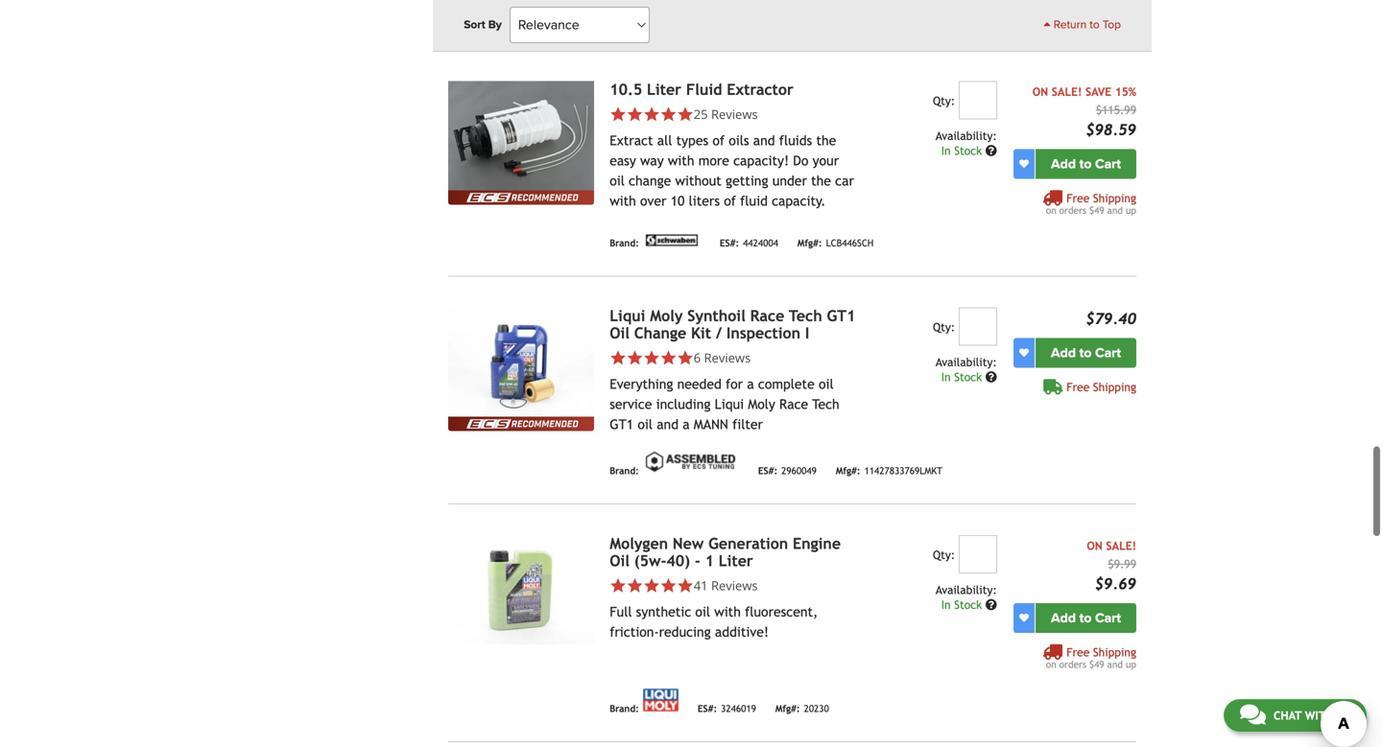 Task type: describe. For each thing, give the bounding box(es) containing it.
orders for $98.59
[[1060, 205, 1087, 216]]

star image inside 41 reviews link
[[660, 578, 677, 595]]

qty: for 10.5 liter fluid extractor
[[933, 94, 955, 108]]

availability: for on sale!
[[936, 584, 997, 597]]

return to top
[[1051, 18, 1121, 32]]

brand: for 10.5
[[610, 238, 639, 249]]

mfg#: 11427833769lmkt
[[836, 466, 943, 477]]

caret up image
[[1044, 18, 1051, 30]]

10.5
[[610, 81, 642, 99]]

synthoil
[[688, 307, 746, 325]]

return to top link
[[1044, 16, 1121, 34]]

on for $9.69
[[1046, 660, 1057, 671]]

free shipping
[[1067, 381, 1137, 394]]

1 horizontal spatial a
[[747, 377, 754, 392]]

brand: for molygen
[[610, 704, 639, 715]]

/
[[716, 325, 722, 342]]

gt1 inside everything needed for a complete oil service including liqui moly race tech gt1 oil and a mann filter
[[610, 417, 634, 433]]

oil right complete
[[819, 377, 834, 392]]

under
[[773, 173, 807, 189]]

chat with us link
[[1224, 700, 1367, 733]]

question circle image
[[986, 600, 997, 611]]

qty: for molygen new generation engine oil (5w-40) - 1 liter
[[933, 549, 955, 562]]

free shipping on orders $49 and up for $98.59
[[1046, 192, 1137, 216]]

mann
[[694, 417, 729, 433]]

and inside everything needed for a complete oil service including liqui moly race tech gt1 oil and a mann filter
[[657, 417, 679, 433]]

2 add from the top
[[1051, 345, 1076, 362]]

molygen new generation engine oil (5w-40) - 1 liter
[[610, 535, 841, 570]]

and inside the extract all types of oils and fluids the easy way with more capacity! do your oil change without getting under the car with over 10 liters of fluid capacity.
[[753, 133, 775, 149]]

your
[[813, 153, 839, 169]]

1
[[705, 553, 714, 570]]

sale! for $9.69
[[1106, 540, 1137, 553]]

6
[[694, 350, 701, 367]]

service
[[610, 397, 652, 413]]

oil inside liqui moly synthoil race tech gt1 oil change kit / inspection i
[[610, 325, 630, 342]]

shipping for $98.59
[[1093, 192, 1137, 205]]

easy
[[610, 153, 636, 169]]

engine
[[793, 535, 841, 553]]

es#: 3246019
[[698, 704, 756, 715]]

all
[[657, 133, 672, 149]]

free for $98.59
[[1067, 192, 1090, 205]]

in stock for on sale!
[[942, 599, 986, 612]]

20230
[[804, 704, 829, 715]]

2 add to wish list image from the top
[[1020, 614, 1029, 624]]

new
[[673, 535, 704, 553]]

0 vertical spatial es#:
[[720, 238, 739, 249]]

extractor
[[727, 81, 794, 99]]

without
[[675, 173, 722, 189]]

getting
[[726, 173, 769, 189]]

25 reviews
[[694, 106, 758, 123]]

liqui inside everything needed for a complete oil service including liqui moly race tech gt1 oil and a mann filter
[[715, 397, 744, 413]]

liqui inside liqui moly synthoil race tech gt1 oil change kit / inspection i
[[610, 307, 646, 325]]

inspection
[[727, 325, 801, 342]]

race inside liqui moly synthoil race tech gt1 oil change kit / inspection i
[[750, 307, 785, 325]]

oil inside the extract all types of oils and fluids the easy way with more capacity! do your oil change without getting under the car with over 10 liters of fluid capacity.
[[610, 173, 625, 189]]

stock for $79.40
[[955, 371, 982, 384]]

oil inside full synthetic oil with fluorescent, friction-reducing additive!
[[696, 605, 711, 620]]

with inside "chat with us" 'link'
[[1305, 710, 1334, 723]]

41
[[694, 578, 708, 595]]

$49 for $9.69
[[1090, 660, 1105, 671]]

add to cart for $9.69
[[1051, 611, 1121, 627]]

add to cart for $98.59
[[1051, 156, 1121, 173]]

10
[[671, 194, 685, 209]]

$9.99
[[1108, 558, 1137, 571]]

by
[[488, 18, 502, 32]]

to for second add to cart button from the bottom of the page
[[1080, 345, 1092, 362]]

availability: for $79.40
[[936, 356, 997, 369]]

1 41 reviews link from the left
[[610, 578, 858, 595]]

us
[[1337, 710, 1351, 723]]

and down $98.59
[[1108, 205, 1123, 216]]

mfg#: 20230
[[776, 704, 829, 715]]

reducing
[[659, 625, 711, 641]]

es#: for liter
[[698, 704, 717, 715]]

kit
[[691, 325, 711, 342]]

in for 10.5 liter fluid extractor
[[942, 144, 951, 158]]

star image down 10.5 at the top left
[[610, 106, 627, 123]]

2 free from the top
[[1067, 381, 1090, 394]]

4424004
[[743, 238, 779, 249]]

over
[[640, 194, 667, 209]]

$49 for $98.59
[[1090, 205, 1105, 216]]

tech inside everything needed for a complete oil service including liqui moly race tech gt1 oil and a mann filter
[[812, 397, 840, 413]]

with inside full synthetic oil with fluorescent, friction-reducing additive!
[[715, 605, 741, 620]]

(5w-
[[634, 553, 667, 570]]

0 vertical spatial of
[[713, 133, 725, 149]]

1 vertical spatial a
[[683, 417, 690, 433]]

filter
[[733, 417, 763, 433]]

-
[[695, 553, 701, 570]]

do
[[793, 153, 809, 169]]

mfg#: for /
[[836, 466, 861, 477]]

reviews for generation
[[711, 578, 758, 595]]

in for liqui moly synthoil race tech gt1 oil change kit / inspection i
[[942, 371, 951, 384]]

brand: for liqui
[[610, 466, 639, 477]]

$79.40
[[1086, 310, 1137, 328]]

fluid
[[686, 81, 722, 99]]

in stock for $79.40
[[942, 371, 986, 384]]

fluids
[[779, 133, 812, 149]]

es#2960049 - 11427833769lmkt - liqui moly synthoil race tech gt1 oil change kit / inspection i - everything needed for a complete oil service including liqui moly race tech gt1 oil and a mann filter - assembled by ecs - bmw image
[[449, 308, 594, 417]]

i
[[805, 325, 810, 342]]

es#: 2960049
[[758, 466, 817, 477]]

molygen
[[610, 535, 668, 553]]

friction-
[[610, 625, 659, 641]]

10.5 liter fluid extractor
[[610, 81, 794, 99]]

full synthetic oil with fluorescent, friction-reducing additive!
[[610, 605, 818, 641]]

additive!
[[715, 625, 769, 641]]

2 41 reviews link from the left
[[694, 578, 758, 595]]

schwaben - corporate logo image
[[643, 235, 701, 246]]

race inside everything needed for a complete oil service including liqui moly race tech gt1 oil and a mann filter
[[780, 397, 809, 413]]

up for $9.69
[[1126, 660, 1137, 671]]

1 vertical spatial of
[[724, 194, 736, 209]]

liters
[[689, 194, 720, 209]]

1 brand: from the top
[[610, 11, 639, 22]]

ecs tuning recommends this product. image for 10.5 liter fluid extractor
[[449, 191, 594, 205]]

0 vertical spatial mfg#:
[[798, 238, 822, 249]]

availability: for on sale!                         save 15%
[[936, 129, 997, 143]]

in for molygen new generation engine oil (5w-40) - 1 liter
[[942, 599, 951, 612]]

moly inside liqui moly synthoil race tech gt1 oil change kit / inspection i
[[650, 307, 683, 325]]

ecs tuning recommends this product. image for liqui moly synthoil race tech gt1 oil change kit / inspection i
[[449, 417, 594, 432]]

2 add to cart button from the top
[[1036, 339, 1137, 368]]

25
[[694, 106, 708, 123]]

complete
[[758, 377, 815, 392]]

$98.59
[[1086, 121, 1137, 139]]

1 vertical spatial the
[[811, 173, 831, 189]]

oils
[[729, 133, 749, 149]]

chat
[[1274, 710, 1302, 723]]

3246019
[[721, 704, 756, 715]]

liqui moly synthoil race tech gt1 oil change kit / inspection i link
[[610, 307, 856, 342]]

oil inside molygen new generation engine oil (5w-40) - 1 liter
[[610, 553, 630, 570]]

moly inside everything needed for a complete oil service including liqui moly race tech gt1 oil and a mann filter
[[748, 397, 776, 413]]

full
[[610, 605, 632, 620]]

40)
[[667, 553, 690, 570]]

types
[[676, 133, 709, 149]]

everything
[[610, 377, 673, 392]]

synthetic
[[636, 605, 691, 620]]



Task type: vqa. For each thing, say whether or not it's contained in the screenshot.
$79.40's the Availability:
yes



Task type: locate. For each thing, give the bounding box(es) containing it.
liqui-moly - corporate logo image
[[643, 690, 679, 713]]

1 vertical spatial free shipping on orders $49 and up
[[1046, 646, 1137, 671]]

shipping
[[1093, 192, 1137, 205], [1093, 381, 1137, 394], [1093, 646, 1137, 660]]

gt1
[[827, 307, 856, 325], [610, 417, 634, 433]]

for
[[726, 377, 743, 392]]

with down the types at the top of the page
[[668, 153, 695, 169]]

3 shipping from the top
[[1093, 646, 1137, 660]]

free for $9.69
[[1067, 646, 1090, 660]]

1 vertical spatial on
[[1046, 660, 1057, 671]]

es#: for /
[[758, 466, 778, 477]]

sale! for $98.59
[[1052, 85, 1082, 99]]

0 vertical spatial add to cart
[[1051, 156, 1121, 173]]

assembled by ecs - corporate logo image up 10.5 liter fluid extractor link
[[643, 0, 739, 20]]

1 horizontal spatial liqui
[[715, 397, 744, 413]]

0 horizontal spatial sale!
[[1052, 85, 1082, 99]]

add to cart button down $98.59
[[1036, 149, 1137, 179]]

1 stock from the top
[[955, 144, 982, 158]]

1 vertical spatial qty:
[[933, 321, 955, 334]]

add up free shipping
[[1051, 345, 1076, 362]]

everything needed for a complete oil service including liqui moly race tech gt1 oil and a mann filter
[[610, 377, 840, 433]]

1 assembled by ecs - corporate logo image from the top
[[643, 0, 739, 20]]

qty: for liqui moly synthoil race tech gt1 oil change kit / inspection i
[[933, 321, 955, 334]]

0 vertical spatial a
[[747, 377, 754, 392]]

the up your at the right top
[[817, 133, 837, 149]]

capacity.
[[772, 194, 826, 209]]

2 vertical spatial add
[[1051, 611, 1076, 627]]

a down including
[[683, 417, 690, 433]]

extract
[[610, 133, 653, 149]]

$115.99
[[1096, 103, 1137, 117]]

2 free shipping on orders $49 and up from the top
[[1046, 646, 1137, 671]]

oil down the service at left bottom
[[638, 417, 653, 433]]

1 vertical spatial add to cart
[[1051, 345, 1121, 362]]

up for $98.59
[[1126, 205, 1137, 216]]

1 question circle image from the top
[[986, 145, 997, 157]]

car
[[835, 173, 854, 189]]

2 vertical spatial add to cart button
[[1036, 604, 1137, 634]]

2 vertical spatial availability:
[[936, 584, 997, 597]]

1 vertical spatial race
[[780, 397, 809, 413]]

2 up from the top
[[1126, 660, 1137, 671]]

1 add to wish list image from the top
[[1020, 349, 1029, 358]]

1 oil from the top
[[610, 325, 630, 342]]

1 horizontal spatial sale!
[[1106, 540, 1137, 553]]

2 in from the top
[[942, 371, 951, 384]]

0 vertical spatial availability:
[[936, 129, 997, 143]]

gt1 down the service at left bottom
[[610, 417, 634, 433]]

molygen new generation engine oil (5w-40) - 1 liter link
[[610, 535, 841, 570]]

the down your at the right top
[[811, 173, 831, 189]]

es#: 4424004
[[720, 238, 779, 249]]

1 vertical spatial assembled by ecs - corporate logo image
[[643, 450, 739, 474]]

2 cart from the top
[[1095, 345, 1121, 362]]

1 vertical spatial es#:
[[758, 466, 778, 477]]

1 cart from the top
[[1095, 156, 1121, 173]]

2 in stock from the top
[[942, 371, 986, 384]]

free shipping on orders $49 and up for $9.69
[[1046, 646, 1137, 671]]

to up free shipping
[[1080, 345, 1092, 362]]

2 25 reviews link from the left
[[694, 106, 758, 123]]

to left top
[[1090, 18, 1100, 32]]

and down including
[[657, 417, 679, 433]]

oil
[[610, 325, 630, 342], [610, 553, 630, 570]]

15%
[[1115, 85, 1137, 99]]

moly up filter
[[748, 397, 776, 413]]

0 vertical spatial in stock
[[942, 144, 986, 158]]

1 vertical spatial in
[[942, 371, 951, 384]]

0 vertical spatial question circle image
[[986, 145, 997, 157]]

2 horizontal spatial es#:
[[758, 466, 778, 477]]

1 in stock from the top
[[942, 144, 986, 158]]

brand: left 'schwaben - corporate logo'
[[610, 238, 639, 249]]

1 vertical spatial orders
[[1060, 660, 1087, 671]]

tech down complete
[[812, 397, 840, 413]]

stock for on sale!                         save 15%
[[955, 144, 982, 158]]

0 vertical spatial up
[[1126, 205, 1137, 216]]

generation
[[709, 535, 788, 553]]

1 vertical spatial add to wish list image
[[1020, 614, 1029, 624]]

2 vertical spatial stock
[[955, 599, 982, 612]]

add
[[1051, 156, 1076, 173], [1051, 345, 1076, 362], [1051, 611, 1076, 627]]

2 vertical spatial cart
[[1095, 611, 1121, 627]]

on
[[1033, 85, 1049, 99], [1087, 540, 1103, 553]]

and
[[753, 133, 775, 149], [1108, 205, 1123, 216], [657, 417, 679, 433], [1108, 660, 1123, 671]]

cart
[[1095, 156, 1121, 173], [1095, 345, 1121, 362], [1095, 611, 1121, 627]]

3 cart from the top
[[1095, 611, 1121, 627]]

to down on sale! $9.99 $9.69
[[1080, 611, 1092, 627]]

return
[[1054, 18, 1087, 32]]

2 vertical spatial in stock
[[942, 599, 986, 612]]

1 vertical spatial reviews
[[704, 350, 751, 367]]

add to cart button for $9.69
[[1036, 604, 1137, 634]]

cart for $98.59
[[1095, 156, 1121, 173]]

fluorescent,
[[745, 605, 818, 620]]

1 up from the top
[[1126, 205, 1137, 216]]

assembled by ecs - corporate logo image
[[643, 0, 739, 20], [643, 450, 739, 474]]

free shipping on orders $49 and up
[[1046, 192, 1137, 216], [1046, 646, 1137, 671]]

add to cart button up free shipping
[[1036, 339, 1137, 368]]

free shipping on orders $49 and up down $98.59
[[1046, 192, 1137, 216]]

0 horizontal spatial gt1
[[610, 417, 634, 433]]

orders for $9.69
[[1060, 660, 1087, 671]]

cart down $98.59
[[1095, 156, 1121, 173]]

0 vertical spatial liter
[[647, 81, 682, 99]]

3 in stock from the top
[[942, 599, 986, 612]]

0 horizontal spatial es#:
[[698, 704, 717, 715]]

shipping down $98.59
[[1093, 192, 1137, 205]]

to for $9.69 add to cart button
[[1080, 611, 1092, 627]]

0 vertical spatial cart
[[1095, 156, 1121, 173]]

ecs tuning recommends this product. image
[[449, 191, 594, 205], [449, 417, 594, 432]]

race left i
[[750, 307, 785, 325]]

2 availability: from the top
[[936, 356, 997, 369]]

6 reviews link down / on the top of page
[[694, 350, 751, 367]]

on for $98.59
[[1046, 205, 1057, 216]]

reviews up oils
[[711, 106, 758, 123]]

change
[[629, 173, 671, 189]]

liqui up everything
[[610, 307, 646, 325]]

1 in from the top
[[942, 144, 951, 158]]

1 vertical spatial in stock
[[942, 371, 986, 384]]

fluid
[[740, 194, 768, 209]]

to
[[1090, 18, 1100, 32], [1080, 156, 1092, 173], [1080, 345, 1092, 362], [1080, 611, 1092, 627]]

2 add to cart from the top
[[1051, 345, 1121, 362]]

11427833769lmkt
[[865, 466, 943, 477]]

free down on sale! $9.99 $9.69
[[1067, 646, 1090, 660]]

up down $98.59
[[1126, 205, 1137, 216]]

2 6 reviews link from the left
[[694, 350, 751, 367]]

reviews for synthoil
[[704, 350, 751, 367]]

$49 down $98.59
[[1090, 205, 1105, 216]]

the
[[817, 133, 837, 149], [811, 173, 831, 189]]

on for $98.59
[[1033, 85, 1049, 99]]

add to cart up free shipping
[[1051, 345, 1121, 362]]

0 vertical spatial $49
[[1090, 205, 1105, 216]]

2 stock from the top
[[955, 371, 982, 384]]

tech inside liqui moly synthoil race tech gt1 oil change kit / inspection i
[[789, 307, 823, 325]]

to for $98.59's add to cart button
[[1080, 156, 1092, 173]]

1 vertical spatial on
[[1087, 540, 1103, 553]]

1 horizontal spatial liter
[[719, 553, 753, 570]]

liter right 10.5 at the top left
[[647, 81, 682, 99]]

41 reviews link down molygen new generation engine oil (5w-40) - 1 liter
[[610, 578, 858, 595]]

moly
[[650, 307, 683, 325], [748, 397, 776, 413]]

1 horizontal spatial on
[[1087, 540, 1103, 553]]

reviews for fluid
[[711, 106, 758, 123]]

to down $98.59
[[1080, 156, 1092, 173]]

1 availability: from the top
[[936, 129, 997, 143]]

1 vertical spatial add to cart button
[[1036, 339, 1137, 368]]

liqui moly synthoil race tech gt1 oil change kit / inspection i
[[610, 307, 856, 342]]

3 add to cart from the top
[[1051, 611, 1121, 627]]

race down complete
[[780, 397, 809, 413]]

oil down 41
[[696, 605, 711, 620]]

2 vertical spatial reviews
[[711, 578, 758, 595]]

liqui down for
[[715, 397, 744, 413]]

0 vertical spatial liqui
[[610, 307, 646, 325]]

comments image
[[1240, 704, 1266, 727]]

0 vertical spatial oil
[[610, 325, 630, 342]]

mfg#: left lcb446sch
[[798, 238, 822, 249]]

up down the $9.69
[[1126, 660, 1137, 671]]

gt1 inside liqui moly synthoil race tech gt1 oil change kit / inspection i
[[827, 307, 856, 325]]

1 vertical spatial cart
[[1095, 345, 1121, 362]]

brand: down the service at left bottom
[[610, 466, 639, 477]]

0 vertical spatial in
[[942, 144, 951, 158]]

on left 'save'
[[1033, 85, 1049, 99]]

0 vertical spatial qty:
[[933, 94, 955, 108]]

lcb446sch
[[826, 238, 874, 249]]

1 vertical spatial question circle image
[[986, 372, 997, 383]]

1 free from the top
[[1067, 192, 1090, 205]]

question circle image for on sale!                         save 15%
[[986, 145, 997, 157]]

es#:
[[720, 238, 739, 249], [758, 466, 778, 477], [698, 704, 717, 715]]

gt1 right i
[[827, 307, 856, 325]]

1 horizontal spatial moly
[[748, 397, 776, 413]]

6 reviews link
[[610, 350, 858, 367], [694, 350, 751, 367]]

0 horizontal spatial a
[[683, 417, 690, 433]]

sort
[[464, 18, 485, 32]]

a right for
[[747, 377, 754, 392]]

1 vertical spatial up
[[1126, 660, 1137, 671]]

2 orders from the top
[[1060, 660, 1087, 671]]

with left over
[[610, 194, 636, 209]]

1 vertical spatial liter
[[719, 553, 753, 570]]

mfg#: for liter
[[776, 704, 800, 715]]

add right question circle icon at the bottom right of the page
[[1051, 611, 1076, 627]]

oil left change
[[610, 325, 630, 342]]

41 reviews link down 1
[[694, 578, 758, 595]]

brand: left "liqui-moly - corporate logo"
[[610, 704, 639, 715]]

1 add to cart button from the top
[[1036, 149, 1137, 179]]

of
[[713, 133, 725, 149], [724, 194, 736, 209]]

1 add from the top
[[1051, 156, 1076, 173]]

mfg#: left 20230
[[776, 704, 800, 715]]

4 brand: from the top
[[610, 704, 639, 715]]

0 horizontal spatial liqui
[[610, 307, 646, 325]]

free down $79.40 in the top right of the page
[[1067, 381, 1090, 394]]

0 vertical spatial gt1
[[827, 307, 856, 325]]

1 qty: from the top
[[933, 94, 955, 108]]

in stock
[[942, 144, 986, 158], [942, 371, 986, 384], [942, 599, 986, 612]]

0 vertical spatial add to cart button
[[1036, 149, 1137, 179]]

star image inside 6 reviews link
[[660, 350, 677, 367]]

a
[[747, 377, 754, 392], [683, 417, 690, 433]]

free down $98.59
[[1067, 192, 1090, 205]]

1 add to cart from the top
[[1051, 156, 1121, 173]]

es#: left 4424004
[[720, 238, 739, 249]]

1 horizontal spatial gt1
[[827, 307, 856, 325]]

sale! inside on sale!                         save 15% $115.99 $98.59
[[1052, 85, 1082, 99]]

2 vertical spatial es#:
[[698, 704, 717, 715]]

es#4424004 - lcb446sch - 10.5 liter fluid extractor - extract all types of oils and fluids the easy way with more capacity! do your oil change without getting under the car with over 10 liters of fluid capacity. - schwaben - audi bmw volkswagen mercedes benz mini porsche image
[[449, 81, 594, 191]]

1 6 reviews link from the left
[[610, 350, 858, 367]]

0 vertical spatial free
[[1067, 192, 1090, 205]]

question circle image for $79.40
[[986, 372, 997, 383]]

cart down the $9.69
[[1095, 611, 1121, 627]]

2 assembled by ecs - corporate logo image from the top
[[643, 450, 739, 474]]

on up the $9.69
[[1087, 540, 1103, 553]]

availability:
[[936, 129, 997, 143], [936, 356, 997, 369], [936, 584, 997, 597]]

0 vertical spatial moly
[[650, 307, 683, 325]]

with
[[668, 153, 695, 169], [610, 194, 636, 209], [715, 605, 741, 620], [1305, 710, 1334, 723]]

1 horizontal spatial es#:
[[720, 238, 739, 249]]

on inside on sale!                         save 15% $115.99 $98.59
[[1033, 85, 1049, 99]]

tech up complete
[[789, 307, 823, 325]]

0 vertical spatial shipping
[[1093, 192, 1137, 205]]

1 vertical spatial gt1
[[610, 417, 634, 433]]

2 question circle image from the top
[[986, 372, 997, 383]]

3 add to cart button from the top
[[1036, 604, 1137, 634]]

2 vertical spatial add to cart
[[1051, 611, 1121, 627]]

on sale! $9.99 $9.69
[[1087, 540, 1137, 594]]

0 vertical spatial add to wish list image
[[1020, 349, 1029, 358]]

oil left (5w-
[[610, 553, 630, 570]]

0 vertical spatial tech
[[789, 307, 823, 325]]

1 vertical spatial moly
[[748, 397, 776, 413]]

liter inside molygen new generation engine oil (5w-40) - 1 liter
[[719, 553, 753, 570]]

3 add from the top
[[1051, 611, 1076, 627]]

of left oils
[[713, 133, 725, 149]]

3 qty: from the top
[[933, 549, 955, 562]]

3 stock from the top
[[955, 599, 982, 612]]

0 vertical spatial ecs tuning recommends this product. image
[[449, 191, 594, 205]]

add to cart down $98.59
[[1051, 156, 1121, 173]]

None number field
[[959, 81, 997, 120], [959, 308, 997, 346], [959, 536, 997, 574], [959, 81, 997, 120], [959, 308, 997, 346], [959, 536, 997, 574]]

2 vertical spatial qty:
[[933, 549, 955, 562]]

liter right 1
[[719, 553, 753, 570]]

1 25 reviews link from the left
[[610, 106, 858, 123]]

2 shipping from the top
[[1093, 381, 1137, 394]]

mfg#: lcb446sch
[[798, 238, 874, 249]]

add for $9.69
[[1051, 611, 1076, 627]]

with up 'additive!'
[[715, 605, 741, 620]]

add to wish list image
[[1020, 160, 1029, 169]]

extract all types of oils and fluids the easy way with more capacity! do your oil change without getting under the car with over 10 liters of fluid capacity.
[[610, 133, 854, 209]]

2 $49 from the top
[[1090, 660, 1105, 671]]

1 vertical spatial liqui
[[715, 397, 744, 413]]

1 vertical spatial availability:
[[936, 356, 997, 369]]

question circle image
[[986, 145, 997, 157], [986, 372, 997, 383]]

stock for on sale!
[[955, 599, 982, 612]]

1 vertical spatial shipping
[[1093, 381, 1137, 394]]

1 vertical spatial sale!
[[1106, 540, 1137, 553]]

3 availability: from the top
[[936, 584, 997, 597]]

0 vertical spatial stock
[[955, 144, 982, 158]]

on
[[1046, 205, 1057, 216], [1046, 660, 1057, 671]]

es#: left the 3246019
[[698, 704, 717, 715]]

mfg#: right 2960049
[[836, 466, 861, 477]]

25 reviews link
[[610, 106, 858, 123], [694, 106, 758, 123]]

1 vertical spatial stock
[[955, 371, 982, 384]]

oil down easy
[[610, 173, 625, 189]]

on inside on sale! $9.99 $9.69
[[1087, 540, 1103, 553]]

to inside return to top link
[[1090, 18, 1100, 32]]

moly left kit in the right of the page
[[650, 307, 683, 325]]

0 horizontal spatial moly
[[650, 307, 683, 325]]

shipping for $9.69
[[1093, 646, 1137, 660]]

needed
[[677, 377, 722, 392]]

liter
[[647, 81, 682, 99], [719, 553, 753, 570]]

$49 down the $9.69
[[1090, 660, 1105, 671]]

1 vertical spatial mfg#:
[[836, 466, 861, 477]]

and down the $9.69
[[1108, 660, 1123, 671]]

add to cart button down the $9.69
[[1036, 604, 1137, 634]]

add to cart down the $9.69
[[1051, 611, 1121, 627]]

qty:
[[933, 94, 955, 108], [933, 321, 955, 334], [933, 549, 955, 562]]

shipping down the $9.69
[[1093, 646, 1137, 660]]

0 vertical spatial add
[[1051, 156, 1076, 173]]

on sale!                         save 15% $115.99 $98.59
[[1033, 85, 1137, 139]]

2 vertical spatial in
[[942, 599, 951, 612]]

1 vertical spatial add
[[1051, 345, 1076, 362]]

star image
[[610, 106, 627, 123], [643, 106, 660, 123], [660, 350, 677, 367], [660, 578, 677, 595]]

0 vertical spatial reviews
[[711, 106, 758, 123]]

assembled by ecs - corporate logo image down mann
[[643, 450, 739, 474]]

add right add to wish list icon
[[1051, 156, 1076, 173]]

star image up all
[[643, 106, 660, 123]]

3 in from the top
[[942, 599, 951, 612]]

1 vertical spatial free
[[1067, 381, 1090, 394]]

2 ecs tuning recommends this product. image from the top
[[449, 417, 594, 432]]

star image
[[627, 106, 643, 123], [660, 106, 677, 123], [677, 106, 694, 123], [610, 350, 627, 367], [627, 350, 643, 367], [643, 350, 660, 367], [677, 350, 694, 367], [610, 578, 627, 595], [627, 578, 643, 595], [643, 578, 660, 595], [677, 578, 694, 595]]

41 reviews link
[[610, 578, 858, 595], [694, 578, 758, 595]]

star image up synthetic
[[660, 578, 677, 595]]

way
[[640, 153, 664, 169]]

es#: left 2960049
[[758, 466, 778, 477]]

1 vertical spatial ecs tuning recommends this product. image
[[449, 417, 594, 432]]

6 reviews link up for
[[610, 350, 858, 367]]

chat with us
[[1274, 710, 1351, 723]]

0 horizontal spatial on
[[1033, 85, 1049, 99]]

and up capacity!
[[753, 133, 775, 149]]

add to cart button for $98.59
[[1036, 149, 1137, 179]]

on for $9.69
[[1087, 540, 1103, 553]]

es#3246019 - 20230 - molygen new generation engine oil (5w-40) - 1 liter - full synthetic oil with fluorescent, friction-reducing additive! - liqui-moly - audi bmw volkswagen mercedes benz mini porsche image
[[449, 536, 594, 645]]

shipping down $79.40 in the top right of the page
[[1093, 381, 1137, 394]]

0 vertical spatial race
[[750, 307, 785, 325]]

capacity!
[[734, 153, 789, 169]]

10.5 liter fluid extractor link
[[610, 81, 794, 99]]

in stock for on sale!                         save 15%
[[942, 144, 986, 158]]

2 vertical spatial shipping
[[1093, 646, 1137, 660]]

0 vertical spatial assembled by ecs - corporate logo image
[[643, 0, 739, 20]]

of left fluid
[[724, 194, 736, 209]]

0 vertical spatial the
[[817, 133, 837, 149]]

3 brand: from the top
[[610, 466, 639, 477]]

race
[[750, 307, 785, 325], [780, 397, 809, 413]]

sort by
[[464, 18, 502, 32]]

0 vertical spatial sale!
[[1052, 85, 1082, 99]]

0 horizontal spatial liter
[[647, 81, 682, 99]]

0 vertical spatial on
[[1033, 85, 1049, 99]]

1 ecs tuning recommends this product. image from the top
[[449, 191, 594, 205]]

41 reviews
[[694, 578, 758, 595]]

top
[[1103, 18, 1121, 32]]

2960049
[[782, 466, 817, 477]]

0 vertical spatial on
[[1046, 205, 1057, 216]]

sale!
[[1052, 85, 1082, 99], [1106, 540, 1137, 553]]

$49
[[1090, 205, 1105, 216], [1090, 660, 1105, 671]]

with left us
[[1305, 710, 1334, 723]]

including
[[656, 397, 711, 413]]

sale! inside on sale! $9.99 $9.69
[[1106, 540, 1137, 553]]

1 vertical spatial tech
[[812, 397, 840, 413]]

save
[[1086, 85, 1112, 99]]

1 vertical spatial $49
[[1090, 660, 1105, 671]]

3 free from the top
[[1067, 646, 1090, 660]]

2 oil from the top
[[610, 553, 630, 570]]

1 orders from the top
[[1060, 205, 1087, 216]]

cart for $9.69
[[1095, 611, 1121, 627]]

brand: up 10.5 at the top left
[[610, 11, 639, 22]]

6 reviews
[[694, 350, 751, 367]]

$9.69
[[1095, 576, 1137, 594]]

1 shipping from the top
[[1093, 192, 1137, 205]]

1 on from the top
[[1046, 205, 1057, 216]]

add for $98.59
[[1051, 156, 1076, 173]]

sale! up $9.99
[[1106, 540, 1137, 553]]

reviews right 41
[[711, 578, 758, 595]]

oil
[[610, 173, 625, 189], [819, 377, 834, 392], [638, 417, 653, 433], [696, 605, 711, 620]]

cart down $79.40 in the top right of the page
[[1095, 345, 1121, 362]]

0 vertical spatial free shipping on orders $49 and up
[[1046, 192, 1137, 216]]

1 $49 from the top
[[1090, 205, 1105, 216]]

free shipping on orders $49 and up down the $9.69
[[1046, 646, 1137, 671]]

star image down change
[[660, 350, 677, 367]]

2 on from the top
[[1046, 660, 1057, 671]]

2 vertical spatial free
[[1067, 646, 1090, 660]]

2 qty: from the top
[[933, 321, 955, 334]]

reviews down / on the top of page
[[704, 350, 751, 367]]

in
[[942, 144, 951, 158], [942, 371, 951, 384], [942, 599, 951, 612]]

2 brand: from the top
[[610, 238, 639, 249]]

reviews
[[711, 106, 758, 123], [704, 350, 751, 367], [711, 578, 758, 595]]

more
[[699, 153, 730, 169]]

orders
[[1060, 205, 1087, 216], [1060, 660, 1087, 671]]

1 free shipping on orders $49 and up from the top
[[1046, 192, 1137, 216]]

0 vertical spatial orders
[[1060, 205, 1087, 216]]

change
[[634, 325, 687, 342]]

2 vertical spatial mfg#:
[[776, 704, 800, 715]]

sale! left 'save'
[[1052, 85, 1082, 99]]

add to wish list image
[[1020, 349, 1029, 358], [1020, 614, 1029, 624]]



